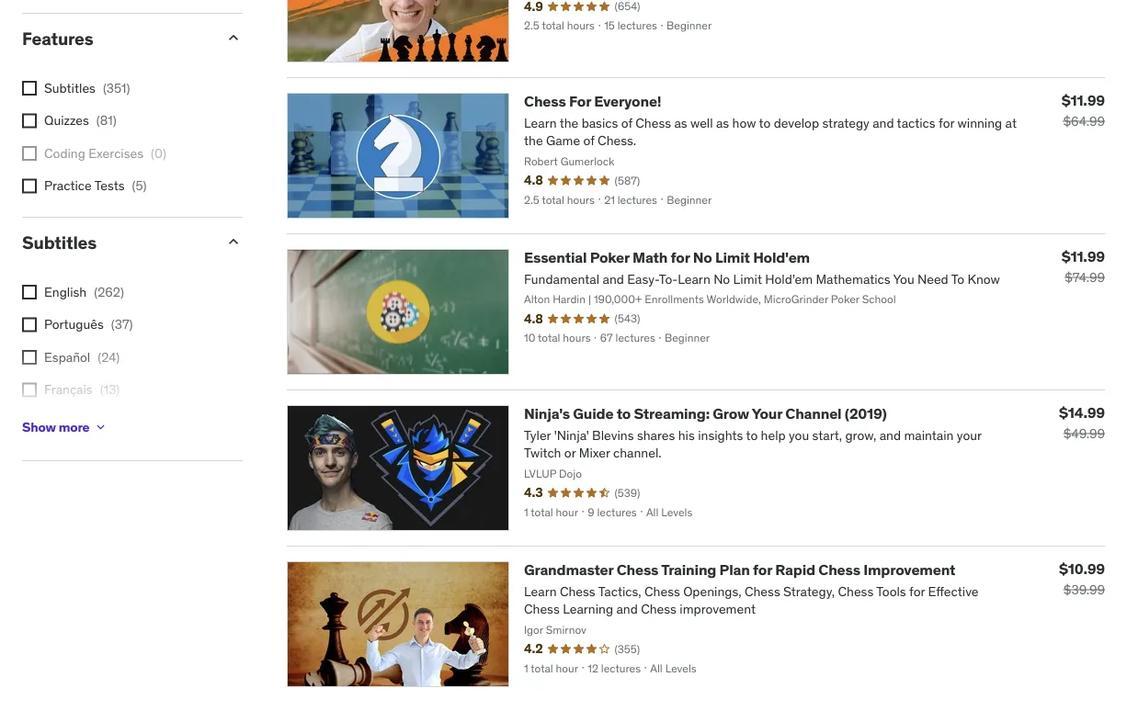 Task type: describe. For each thing, give the bounding box(es) containing it.
français
[[44, 382, 93, 399]]

streaming:
[[634, 405, 710, 424]]

$39.99
[[1064, 582, 1105, 599]]

for
[[569, 92, 591, 111]]

xsmall image for português
[[22, 318, 37, 333]]

(13)
[[100, 382, 120, 399]]

xsmall image for english
[[22, 285, 37, 300]]

1 horizontal spatial for
[[753, 561, 772, 580]]

0 horizontal spatial for
[[671, 249, 690, 267]]

grandmaster chess training plan for rapid chess improvement link
[[524, 561, 956, 580]]

$10.99
[[1059, 560, 1105, 579]]

everyone!
[[594, 92, 662, 111]]

$11.99 for essential poker math for no limit hold'em
[[1062, 247, 1105, 266]]

2 horizontal spatial chess
[[819, 561, 861, 580]]

$64.99
[[1063, 113, 1105, 130]]

ninja's
[[524, 405, 570, 424]]

italiano
[[44, 415, 86, 432]]

essential poker math for no limit hold'em link
[[524, 249, 810, 267]]

show more
[[22, 419, 90, 436]]

hold'em
[[753, 249, 810, 267]]

0 horizontal spatial chess
[[524, 92, 566, 111]]

português (37)
[[44, 317, 133, 333]]

channel
[[786, 405, 842, 424]]

(5)
[[132, 178, 147, 195]]

small image
[[224, 29, 243, 47]]

1 horizontal spatial chess
[[617, 561, 659, 580]]

training
[[661, 561, 716, 580]]

xsmall image for quizzes
[[22, 114, 37, 129]]

xsmall image inside 'show more' button
[[93, 421, 108, 435]]

features
[[22, 28, 93, 50]]

small image
[[224, 233, 243, 252]]

tests
[[94, 178, 125, 195]]

exercises
[[88, 145, 143, 162]]

xsmall image for practice
[[22, 179, 37, 194]]

plan
[[720, 561, 750, 580]]

essential poker math for no limit hold'em
[[524, 249, 810, 267]]

subtitles for subtitles
[[22, 232, 97, 254]]

$11.99 $74.99
[[1062, 247, 1105, 286]]

improvement
[[864, 561, 956, 580]]



Task type: locate. For each thing, give the bounding box(es) containing it.
subtitles for subtitles (351)
[[44, 80, 96, 96]]

chess right the rapid at right
[[819, 561, 861, 580]]

português
[[44, 317, 104, 333]]

subtitles
[[44, 80, 96, 96], [22, 232, 97, 254]]

guide
[[573, 405, 614, 424]]

xsmall image left português
[[22, 318, 37, 333]]

xsmall image up show
[[22, 384, 37, 398]]

practice
[[44, 178, 92, 195]]

xsmall image down features at top left
[[22, 81, 37, 96]]

$11.99 $64.99
[[1062, 91, 1105, 130]]

grow
[[713, 405, 749, 424]]

xsmall image for subtitles
[[22, 81, 37, 96]]

$14.99
[[1059, 404, 1105, 422]]

0 vertical spatial subtitles
[[44, 80, 96, 96]]

2 $11.99 from the top
[[1062, 247, 1105, 266]]

practice tests (5)
[[44, 178, 147, 195]]

coding exercises (0)
[[44, 145, 166, 162]]

4 xsmall image from the top
[[22, 285, 37, 300]]

xsmall image for français
[[22, 384, 37, 398]]

your
[[752, 405, 782, 424]]

français (13)
[[44, 382, 120, 399]]

1 $11.99 from the top
[[1062, 91, 1105, 110]]

1 vertical spatial for
[[753, 561, 772, 580]]

show
[[22, 419, 56, 436]]

for left "no"
[[671, 249, 690, 267]]

(351)
[[103, 80, 130, 96]]

0 vertical spatial xsmall image
[[22, 179, 37, 194]]

3 xsmall image from the top
[[22, 147, 37, 161]]

xsmall image for español
[[22, 351, 37, 366]]

more
[[59, 419, 90, 436]]

xsmall image left quizzes
[[22, 114, 37, 129]]

subtitles up quizzes
[[44, 80, 96, 96]]

1 vertical spatial subtitles
[[22, 232, 97, 254]]

5 xsmall image from the top
[[22, 318, 37, 333]]

for
[[671, 249, 690, 267], [753, 561, 772, 580]]

$74.99
[[1065, 270, 1105, 286]]

english
[[44, 284, 87, 301]]

$11.99
[[1062, 91, 1105, 110], [1062, 247, 1105, 266]]

1 xsmall image from the top
[[22, 81, 37, 96]]

coding
[[44, 145, 85, 162]]

chess for everyone!
[[524, 92, 662, 111]]

features button
[[22, 28, 210, 50]]

subtitles up english
[[22, 232, 97, 254]]

(262)
[[94, 284, 124, 301]]

show more button
[[22, 410, 108, 446]]

$11.99 up $64.99
[[1062, 91, 1105, 110]]

xsmall image right more
[[93, 421, 108, 435]]

$49.99
[[1064, 426, 1105, 443]]

1 vertical spatial xsmall image
[[22, 351, 37, 366]]

english (262)
[[44, 284, 124, 301]]

xsmall image for coding
[[22, 147, 37, 161]]

español
[[44, 350, 90, 366]]

for right plan at the bottom of the page
[[753, 561, 772, 580]]

2 vertical spatial xsmall image
[[93, 421, 108, 435]]

(24)
[[98, 350, 120, 366]]

$11.99 up $74.99 at the right top
[[1062, 247, 1105, 266]]

xsmall image left 'español' at the left
[[22, 351, 37, 366]]

grandmaster chess training plan for rapid chess improvement
[[524, 561, 956, 580]]

1 vertical spatial $11.99
[[1062, 247, 1105, 266]]

limit
[[715, 249, 750, 267]]

(2019)
[[845, 405, 887, 424]]

chess left "training"
[[617, 561, 659, 580]]

6 xsmall image from the top
[[22, 384, 37, 398]]

subtitles (351)
[[44, 80, 130, 96]]

$14.99 $49.99
[[1059, 404, 1105, 443]]

rapid
[[775, 561, 816, 580]]

essential
[[524, 249, 587, 267]]

español (24)
[[44, 350, 120, 366]]

no
[[693, 249, 712, 267]]

quizzes (81)
[[44, 113, 117, 129]]

xsmall image
[[22, 179, 37, 194], [22, 351, 37, 366], [93, 421, 108, 435]]

2 xsmall image from the top
[[22, 114, 37, 129]]

ninja's guide to streaming: grow your channel (2019) link
[[524, 405, 887, 424]]

xsmall image
[[22, 81, 37, 96], [22, 114, 37, 129], [22, 147, 37, 161], [22, 285, 37, 300], [22, 318, 37, 333], [22, 384, 37, 398]]

(37)
[[111, 317, 133, 333]]

chess left 'for'
[[524, 92, 566, 111]]

subtitles button
[[22, 232, 210, 254]]

xsmall image left coding
[[22, 147, 37, 161]]

xsmall image left practice
[[22, 179, 37, 194]]

grandmaster
[[524, 561, 614, 580]]

ninja's guide to streaming: grow your channel (2019)
[[524, 405, 887, 424]]

to
[[617, 405, 631, 424]]

math
[[633, 249, 668, 267]]

poker
[[590, 249, 630, 267]]

(0)
[[151, 145, 166, 162]]

chess
[[524, 92, 566, 111], [617, 561, 659, 580], [819, 561, 861, 580]]

$11.99 for chess for everyone!
[[1062, 91, 1105, 110]]

xsmall image left english
[[22, 285, 37, 300]]

chess for everyone! link
[[524, 92, 662, 111]]

0 vertical spatial $11.99
[[1062, 91, 1105, 110]]

$10.99 $39.99
[[1059, 560, 1105, 599]]

(81)
[[96, 113, 117, 129]]

0 vertical spatial for
[[671, 249, 690, 267]]

quizzes
[[44, 113, 89, 129]]



Task type: vqa. For each thing, say whether or not it's contained in the screenshot.
Français (13)
yes



